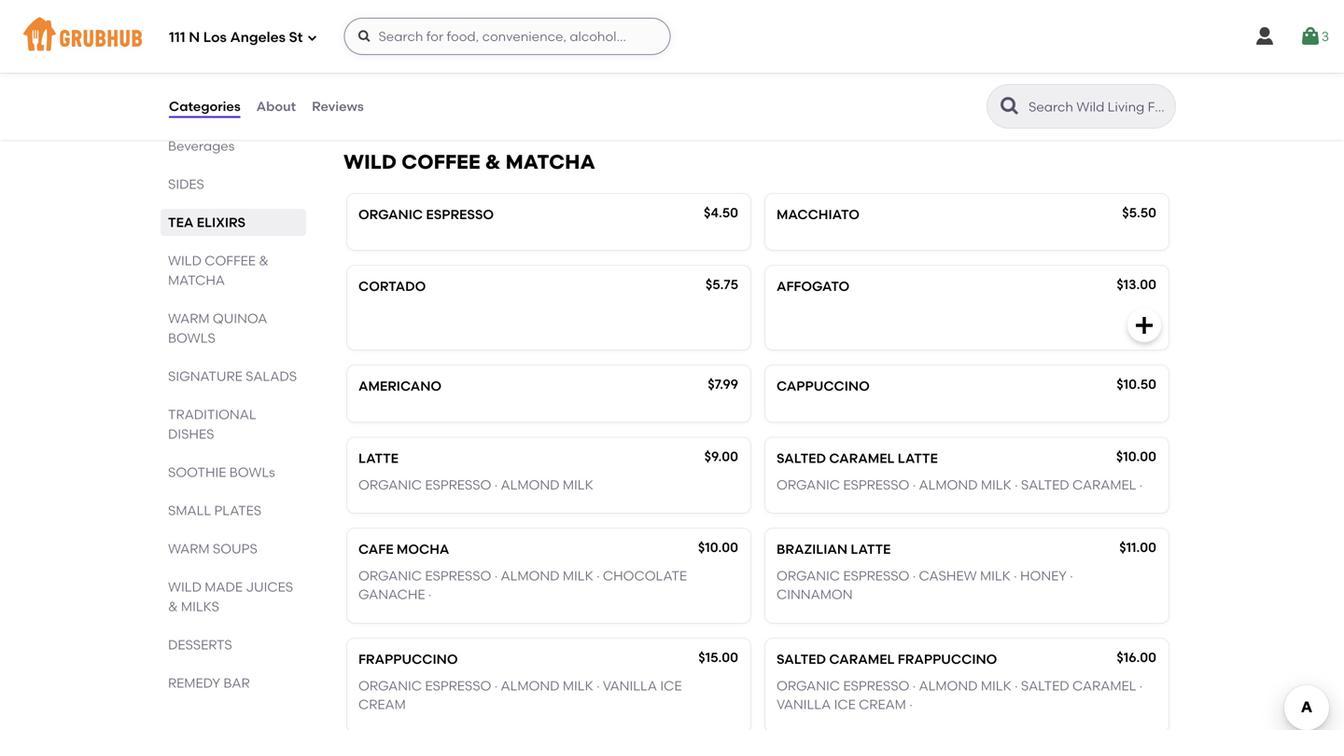 Task type: describe. For each thing, give the bounding box(es) containing it.
milk for organic espresso · almond milk · vanilla ice cream
[[563, 678, 593, 694]]

espresso for organic espresso · almond milk
[[425, 477, 491, 493]]

3
[[1322, 28, 1329, 44]]

soups
[[213, 541, 257, 557]]

traditional
[[168, 407, 256, 423]]

0 vertical spatial moringa
[[442, 57, 506, 73]]

111 n los angeles st
[[169, 29, 303, 46]]

almond for frappuccino
[[501, 678, 560, 694]]

almond for salted caramel latte
[[919, 477, 978, 493]]

coffee inside wild coffee & matcha
[[205, 253, 256, 269]]

cafe mocha
[[358, 542, 449, 558]]

soothie bowls tab
[[168, 463, 299, 483]]

vanilla inside organic espresso · almond milk · vanilla ice cream
[[603, 678, 657, 694]]

style
[[420, 30, 459, 46]]

honey
[[1020, 568, 1067, 584]]

organic for organic espresso · almond milk
[[358, 477, 422, 493]]

bar
[[223, 676, 250, 692]]

dishes
[[168, 427, 214, 442]]

traditional dishes tab
[[168, 405, 299, 444]]

3 button
[[1299, 20, 1329, 53]]

$9.00
[[704, 449, 738, 465]]

angeles
[[230, 29, 286, 46]]

small
[[168, 503, 211, 519]]

espresso for organic espresso
[[426, 207, 494, 223]]

warm quinoa bowls
[[168, 311, 267, 346]]

espresso for organic espresso · cashew milk · honey · cinnamon
[[843, 568, 910, 584]]

sugar
[[612, 76, 658, 92]]

signature salads
[[168, 369, 297, 385]]

cafe
[[358, 542, 394, 558]]

caramel down cinnamon
[[829, 652, 895, 668]]

organic for organic espresso · almond milk · salted caramel ·
[[777, 477, 840, 493]]

organic espresso · almond milk · salted caramel ·
[[777, 477, 1143, 493]]

cream inside organic espresso · almond milk · salted caramel · vanilla ice cream ·
[[859, 697, 906, 713]]

1 oil from the left
[[436, 76, 458, 92]]

tea elixirs
[[168, 215, 246, 231]]

cortado
[[358, 279, 426, 295]]

matcha down coco
[[506, 150, 596, 174]]

made
[[205, 580, 243, 596]]

bowls
[[229, 465, 275, 481]]

soothie bowls
[[168, 465, 275, 481]]

organic espresso · almond milk · salted caramel · vanilla ice cream ·
[[777, 678, 1143, 713]]

about
[[256, 98, 296, 114]]

los
[[203, 29, 227, 46]]

affogato
[[777, 279, 850, 295]]

salads
[[246, 369, 297, 385]]

$5.75
[[706, 277, 738, 293]]

warm quinoa bowls tab
[[168, 309, 299, 348]]

milk for organic espresso · cashew milk · honey · cinnamon
[[980, 568, 1011, 584]]

beverages
[[168, 138, 235, 154]]

plates
[[214, 503, 261, 519]]

$10.00 for organic espresso · almond milk · salted caramel ·
[[1116, 449, 1157, 465]]

spearmint
[[358, 76, 433, 92]]

$16.00
[[1117, 650, 1157, 666]]

organic for organic espresso · almond milk · chocolate ganache ·
[[358, 568, 422, 584]]

st
[[289, 29, 303, 46]]

0 vertical spatial wild
[[344, 150, 397, 174]]

organic espresso · almond milk · vanilla ice cream
[[358, 678, 682, 713]]

milk for organic espresso · almond milk · salted caramel ·
[[981, 477, 1012, 493]]

milk for organic espresso · almond milk · chocolate ganache ·
[[563, 568, 593, 584]]

111
[[169, 29, 185, 46]]

signature salads tab
[[168, 367, 299, 386]]

salted caramel latte
[[777, 451, 938, 467]]

espresso for organic espresso · almond milk · salted caramel ·
[[843, 477, 910, 493]]

milk for organic espresso · almond milk
[[563, 477, 593, 493]]

soothie
[[168, 465, 226, 481]]

wild for wild made juices & milks tab
[[168, 580, 202, 596]]

matcha inside wild coffee & matcha
[[168, 273, 225, 288]]

0 vertical spatial wild coffee & matcha
[[344, 150, 596, 174]]

$5.50
[[1122, 205, 1157, 221]]

beverages tab
[[168, 136, 299, 156]]

1 frappuccino from the left
[[358, 652, 458, 668]]

remedy bar
[[168, 676, 250, 692]]

traditional dishes
[[168, 407, 256, 442]]

warm for warm quinoa bowls
[[168, 311, 210, 327]]

mocha
[[397, 542, 449, 558]]

espresso for organic espresso · almond milk · vanilla ice cream
[[425, 678, 491, 694]]

1 horizontal spatial latte
[[851, 542, 891, 558]]

matcha inside · empower ·   moringa tulsi brew · matcha · spearmint oil · moringa oil · coco sugar
[[596, 57, 653, 73]]

$10.00 for organic espresso · almond milk · chocolate ganache ·
[[698, 540, 738, 556]]

$13.00
[[1117, 277, 1157, 293]]

coco
[[566, 76, 609, 92]]

warm soups
[[168, 541, 257, 557]]

organic espresso
[[358, 207, 494, 223]]

small plates
[[168, 503, 261, 519]]

1 vertical spatial &
[[259, 253, 269, 269]]

Search for food, convenience, alcohol... search field
[[344, 18, 671, 55]]

categories
[[169, 98, 241, 114]]

cinnamon
[[777, 587, 853, 603]]

sides
[[168, 176, 204, 192]]

sides tab
[[168, 175, 299, 194]]

espresso for organic espresso · almond milk · chocolate ganache ·
[[425, 568, 491, 584]]

wild for wild coffee & matcha tab
[[168, 253, 202, 269]]

& inside wild made juices & milks
[[168, 599, 178, 615]]



Task type: locate. For each thing, give the bounding box(es) containing it.
cream
[[358, 697, 406, 713], [859, 697, 906, 713]]

caramel
[[829, 451, 895, 467], [1073, 477, 1136, 493], [829, 652, 895, 668], [1073, 678, 1136, 694]]

1 horizontal spatial ice
[[834, 697, 856, 713]]

moringa down the style
[[442, 57, 506, 73]]

& up organic espresso
[[485, 150, 501, 174]]

signature
[[168, 369, 243, 385]]

$15.00
[[699, 650, 738, 666]]

$10.00 down $10.50
[[1116, 449, 1157, 465]]

0 horizontal spatial vanilla
[[603, 678, 657, 694]]

1 horizontal spatial svg image
[[715, 76, 737, 99]]

svg image up empower
[[357, 29, 372, 44]]

brazilian
[[777, 542, 848, 558]]

empower
[[365, 57, 432, 73]]

cream inside organic espresso · almond milk · vanilla ice cream
[[358, 697, 406, 713]]

1 horizontal spatial frappuccino
[[898, 652, 997, 668]]

espresso inside organic espresso · almond milk · vanilla ice cream
[[425, 678, 491, 694]]

matcha up warm quinoa bowls
[[168, 273, 225, 288]]

organic inside organic espresso · almond milk · vanilla ice cream
[[358, 678, 422, 694]]

1 vertical spatial wild coffee & matcha
[[168, 253, 269, 288]]

main navigation navigation
[[0, 0, 1344, 73]]

warm
[[168, 311, 210, 327], [168, 541, 210, 557]]

small plates tab
[[168, 501, 299, 521]]

0 horizontal spatial frappuccino
[[358, 652, 458, 668]]

vanilla
[[603, 678, 657, 694], [777, 697, 831, 713]]

ice inside organic espresso · almond milk · vanilla ice cream
[[660, 678, 682, 694]]

cashew
[[919, 568, 977, 584]]

wild coffee & matcha
[[344, 150, 596, 174], [168, 253, 269, 288]]

2 cream from the left
[[859, 697, 906, 713]]

organic for organic espresso · almond milk · salted caramel · vanilla ice cream ·
[[777, 678, 840, 694]]

wild inside wild made juices & milks
[[168, 580, 202, 596]]

ice inside organic espresso · almond milk · salted caramel · vanilla ice cream ·
[[834, 697, 856, 713]]

chocolate
[[603, 568, 687, 584]]

$7.99
[[708, 377, 738, 393]]

warm for warm soups
[[168, 541, 210, 557]]

tulsi
[[509, 57, 545, 73]]

warm soups tab
[[168, 540, 299, 559]]

0 horizontal spatial latte
[[358, 451, 399, 467]]

wild down reviews button
[[344, 150, 397, 174]]

latte right brazilian
[[851, 542, 891, 558]]

0 horizontal spatial svg image
[[307, 32, 318, 43]]

& left milks
[[168, 599, 178, 615]]

milk inside organic espresso · almond milk · vanilla ice cream
[[563, 678, 593, 694]]

2 horizontal spatial &
[[485, 150, 501, 174]]

wild coffee & matcha tab
[[168, 251, 299, 290]]

categories button
[[168, 73, 241, 140]]

tea elixirs tab
[[168, 213, 299, 232]]

organic espresso · cashew milk · honey · cinnamon
[[777, 568, 1073, 603]]

1 horizontal spatial cream
[[859, 697, 906, 713]]

almond for latte
[[501, 477, 560, 493]]

svg image
[[1299, 25, 1322, 48], [307, 32, 318, 43], [715, 76, 737, 99]]

quinoa
[[213, 311, 267, 327]]

1 vertical spatial moringa
[[467, 76, 532, 92]]

2 warm from the top
[[168, 541, 210, 557]]

1 horizontal spatial &
[[259, 253, 269, 269]]

1 vertical spatial warm
[[168, 541, 210, 557]]

almond for salted caramel frappuccino
[[919, 678, 978, 694]]

wild up milks
[[168, 580, 202, 596]]

ice
[[660, 678, 682, 694], [834, 697, 856, 713]]

cappuccino
[[777, 379, 870, 395]]

$10.50
[[1117, 377, 1157, 393]]

1 vertical spatial ice
[[834, 697, 856, 713]]

organic espresso · almond milk
[[358, 477, 593, 493]]

caramel up $11.00
[[1073, 477, 1136, 493]]

1 vertical spatial wild
[[168, 253, 202, 269]]

almond
[[501, 477, 560, 493], [919, 477, 978, 493], [501, 568, 560, 584], [501, 678, 560, 694], [919, 678, 978, 694]]

wild made juices & milks tab
[[168, 578, 299, 617]]

warm down small
[[168, 541, 210, 557]]

Search Wild Living Foods search field
[[1027, 98, 1170, 116]]

latte up organic espresso · almond milk · salted caramel ·
[[898, 451, 938, 467]]

vanilla inside organic espresso · almond milk · salted caramel · vanilla ice cream ·
[[777, 697, 831, 713]]

wild coffee & matcha inside tab
[[168, 253, 269, 288]]

milk for organic espresso · almond milk · salted caramel · vanilla ice cream ·
[[981, 678, 1012, 694]]

frappuccino down "ganache"
[[358, 652, 458, 668]]

0 horizontal spatial ice
[[660, 678, 682, 694]]

· empower ·   moringa tulsi brew · matcha · spearmint oil · moringa oil · coco sugar
[[358, 57, 659, 92]]

svg image left 3 button
[[1254, 25, 1276, 48]]

organic up "ganache"
[[358, 568, 422, 584]]

wild inside wild coffee & matcha
[[168, 253, 202, 269]]

organic inside organic espresso · almond milk · salted caramel · vanilla ice cream ·
[[777, 678, 840, 694]]

organic for organic espresso · almond milk · vanilla ice cream
[[358, 678, 422, 694]]

organic for organic espresso
[[358, 207, 423, 223]]

1 horizontal spatial wild coffee & matcha
[[344, 150, 596, 174]]

organic inside organic espresso · cashew milk · honey · cinnamon
[[777, 568, 840, 584]]

search icon image
[[999, 95, 1021, 118]]

2 vertical spatial wild
[[168, 580, 202, 596]]

coffee up organic espresso
[[402, 150, 481, 174]]

wild
[[344, 150, 397, 174], [168, 253, 202, 269], [168, 580, 202, 596]]

desserts tab
[[168, 636, 299, 655]]

milks
[[181, 599, 219, 615]]

wild made juices & milks
[[168, 580, 293, 615]]

coffee down tea elixirs tab
[[205, 253, 256, 269]]

svg image
[[1254, 25, 1276, 48], [357, 29, 372, 44], [1133, 315, 1156, 337]]

caramel down cappuccino
[[829, 451, 895, 467]]

bowls
[[168, 330, 215, 346]]

matcha
[[358, 30, 417, 46], [596, 57, 653, 73], [506, 150, 596, 174], [168, 273, 225, 288]]

macchiato
[[777, 207, 860, 223]]

desserts
[[168, 638, 232, 653]]

1 horizontal spatial oil
[[535, 76, 557, 92]]

espresso inside organic espresso · cashew milk · honey · cinnamon
[[843, 568, 910, 584]]

0 horizontal spatial &
[[168, 599, 178, 615]]

almond for cafe mocha
[[501, 568, 560, 584]]

matcha style
[[358, 30, 459, 46]]

milk inside organic espresso · almond milk · chocolate ganache ·
[[563, 568, 593, 584]]

1 vertical spatial $10.00
[[698, 540, 738, 556]]

&
[[485, 150, 501, 174], [259, 253, 269, 269], [168, 599, 178, 615]]

wild coffee & matcha down elixirs
[[168, 253, 269, 288]]

1 vertical spatial vanilla
[[777, 697, 831, 713]]

americano
[[358, 379, 442, 395]]

0 horizontal spatial cream
[[358, 697, 406, 713]]

brazilian latte
[[777, 542, 891, 558]]

organic inside organic espresso · almond milk · chocolate ganache ·
[[358, 568, 422, 584]]

espresso inside organic espresso · almond milk · chocolate ganache ·
[[425, 568, 491, 584]]

0 vertical spatial coffee
[[402, 150, 481, 174]]

salted
[[777, 451, 826, 467], [1021, 477, 1069, 493], [777, 652, 826, 668], [1021, 678, 1069, 694]]

0 horizontal spatial wild coffee & matcha
[[168, 253, 269, 288]]

organic down salted caramel latte
[[777, 477, 840, 493]]

$11.00
[[1120, 540, 1157, 556]]

2 vertical spatial &
[[168, 599, 178, 615]]

organic down "ganache"
[[358, 678, 422, 694]]

2 horizontal spatial latte
[[898, 451, 938, 467]]

ganache
[[358, 587, 425, 603]]

2 frappuccino from the left
[[898, 652, 997, 668]]

salted inside organic espresso · almond milk · salted caramel · vanilla ice cream ·
[[1021, 678, 1069, 694]]

frappuccino
[[358, 652, 458, 668], [898, 652, 997, 668]]

wild coffee & matcha up organic espresso
[[344, 150, 596, 174]]

warm up bowls in the left top of the page
[[168, 311, 210, 327]]

reviews
[[312, 98, 364, 114]]

remedy
[[168, 676, 220, 692]]

organic up cinnamon
[[777, 568, 840, 584]]

salted caramel frappuccino
[[777, 652, 997, 668]]

remedy bar tab
[[168, 674, 299, 694]]

matcha up empower
[[358, 30, 417, 46]]

wild down 'tea' at the left top of the page
[[168, 253, 202, 269]]

almond inside organic espresso · almond milk · vanilla ice cream
[[501, 678, 560, 694]]

n
[[189, 29, 200, 46]]

1 horizontal spatial vanilla
[[777, 697, 831, 713]]

1 horizontal spatial coffee
[[402, 150, 481, 174]]

milk inside organic espresso · cashew milk · honey · cinnamon
[[980, 568, 1011, 584]]

juices
[[246, 580, 293, 596]]

milk
[[563, 477, 593, 493], [981, 477, 1012, 493], [563, 568, 593, 584], [980, 568, 1011, 584], [563, 678, 593, 694], [981, 678, 1012, 694]]

caramel inside organic espresso · almond milk · salted caramel · vanilla ice cream ·
[[1073, 678, 1136, 694]]

caramel down $16.00
[[1073, 678, 1136, 694]]

0 horizontal spatial coffee
[[205, 253, 256, 269]]

1 warm from the top
[[168, 311, 210, 327]]

organic down salted caramel frappuccino
[[777, 678, 840, 694]]

reviews button
[[311, 73, 365, 140]]

1 vertical spatial coffee
[[205, 253, 256, 269]]

organic up 'cortado'
[[358, 207, 423, 223]]

frappuccino up organic espresso · almond milk · salted caramel · vanilla ice cream ·
[[898, 652, 997, 668]]

$10.00 down '$9.00'
[[698, 540, 738, 556]]

0 vertical spatial vanilla
[[603, 678, 657, 694]]

organic
[[358, 207, 423, 223], [358, 477, 422, 493], [777, 477, 840, 493], [358, 568, 422, 584], [777, 568, 840, 584], [358, 678, 422, 694], [777, 678, 840, 694]]

organic espresso · almond milk · chocolate ganache ·
[[358, 568, 687, 603]]

2 horizontal spatial svg image
[[1299, 25, 1322, 48]]

espresso for organic espresso · almond milk · salted caramel · vanilla ice cream ·
[[843, 678, 910, 694]]

2 oil from the left
[[535, 76, 557, 92]]

moringa
[[442, 57, 506, 73], [467, 76, 532, 92]]

almond inside organic espresso · almond milk · salted caramel · vanilla ice cream ·
[[919, 678, 978, 694]]

oil down tulsi
[[535, 76, 557, 92]]

& down tea elixirs tab
[[259, 253, 269, 269]]

about button
[[255, 73, 297, 140]]

warm inside warm quinoa bowls
[[168, 311, 210, 327]]

0 horizontal spatial svg image
[[357, 29, 372, 44]]

1 horizontal spatial svg image
[[1133, 315, 1156, 337]]

0 vertical spatial &
[[485, 150, 501, 174]]

1 horizontal spatial $10.00
[[1116, 449, 1157, 465]]

coffee
[[402, 150, 481, 174], [205, 253, 256, 269]]

0 horizontal spatial $10.00
[[698, 540, 738, 556]]

0 horizontal spatial oil
[[436, 76, 458, 92]]

0 vertical spatial warm
[[168, 311, 210, 327]]

svg image down $13.00
[[1133, 315, 1156, 337]]

milk inside organic espresso · almond milk · salted caramel · vanilla ice cream ·
[[981, 678, 1012, 694]]

elixirs
[[197, 215, 246, 231]]

almond inside organic espresso · almond milk · chocolate ganache ·
[[501, 568, 560, 584]]

oil
[[436, 76, 458, 92], [535, 76, 557, 92]]

organic up cafe mocha
[[358, 477, 422, 493]]

svg image inside 3 button
[[1299, 25, 1322, 48]]

espresso inside organic espresso · almond milk · salted caramel · vanilla ice cream ·
[[843, 678, 910, 694]]

latte down americano
[[358, 451, 399, 467]]

matcha up sugar
[[596, 57, 653, 73]]

$4.50
[[704, 205, 738, 221]]

0 vertical spatial $10.00
[[1116, 449, 1157, 465]]

0 vertical spatial ice
[[660, 678, 682, 694]]

oil down the style
[[436, 76, 458, 92]]

moringa down tulsi
[[467, 76, 532, 92]]

brew
[[549, 57, 586, 73]]

2 horizontal spatial svg image
[[1254, 25, 1276, 48]]

tea
[[168, 215, 194, 231]]

espresso
[[426, 207, 494, 223], [425, 477, 491, 493], [843, 477, 910, 493], [425, 568, 491, 584], [843, 568, 910, 584], [425, 678, 491, 694], [843, 678, 910, 694]]

1 cream from the left
[[358, 697, 406, 713]]

·
[[358, 57, 362, 73], [435, 57, 439, 73], [589, 57, 593, 73], [656, 57, 659, 73], [461, 76, 464, 92], [560, 76, 563, 92], [494, 477, 498, 493], [913, 477, 916, 493], [1015, 477, 1018, 493], [1140, 477, 1143, 493], [494, 568, 498, 584], [597, 568, 600, 584], [913, 568, 916, 584], [1014, 568, 1017, 584], [1070, 568, 1073, 584], [428, 587, 432, 603], [494, 678, 498, 694], [597, 678, 600, 694], [913, 678, 916, 694], [1015, 678, 1018, 694], [1140, 678, 1143, 694], [909, 697, 913, 713]]

organic for organic espresso · cashew milk · honey · cinnamon
[[777, 568, 840, 584]]

latte
[[358, 451, 399, 467], [898, 451, 938, 467], [851, 542, 891, 558]]



Task type: vqa. For each thing, say whether or not it's contained in the screenshot.


